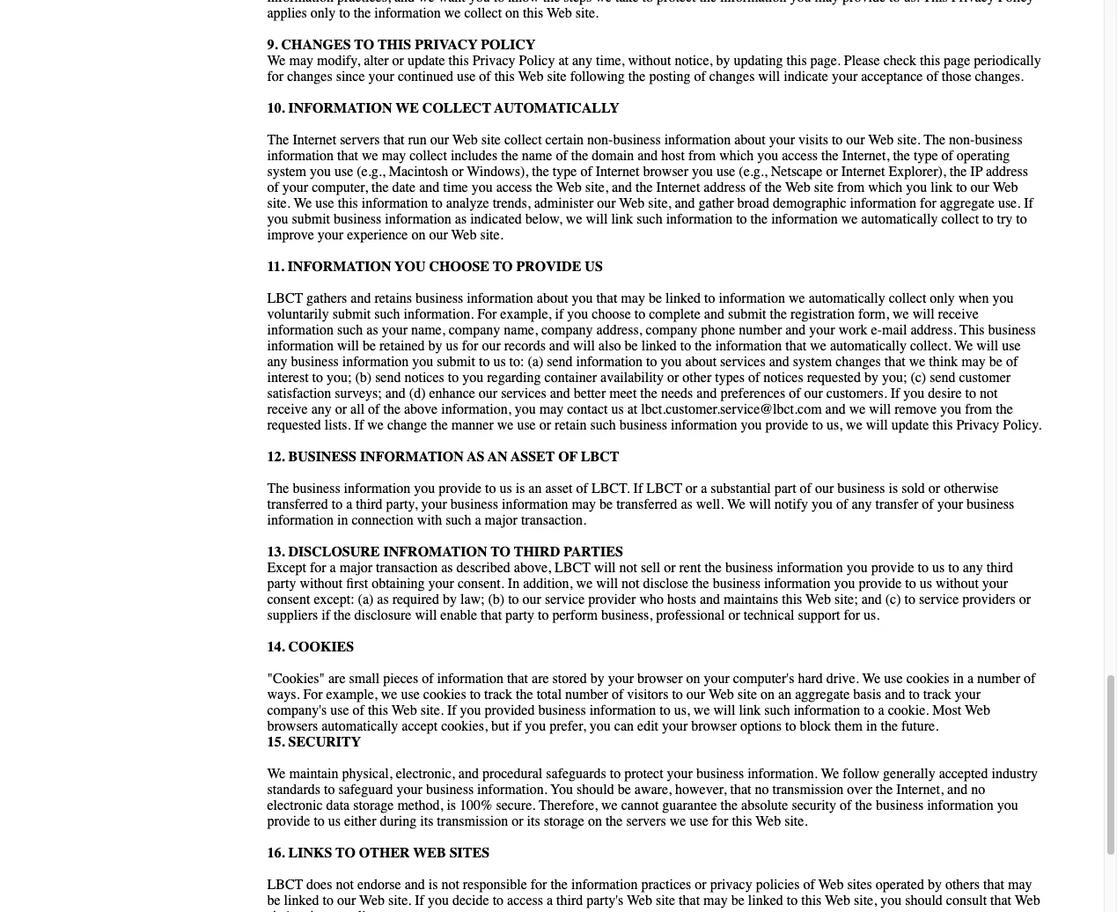 Task type: locate. For each thing, give the bounding box(es) containing it.
please
[[844, 53, 880, 69]]

party down in
[[505, 607, 534, 623]]

this inside we maintain physical, electronic, and procedural safeguards to protect your business information. we follow generally accepted industry standards to safeguard your business information. you should be aware, however, that no transmission over the internet, and no electronic data storage method, is 100% secure. therefore, we cannot guarantee the absolute security of the business information you provide to us either during its transmission or its storage on the servers we use for this web site.
[[732, 813, 752, 829]]

1 vertical spatial third
[[987, 560, 1013, 576]]

1 horizontal spatial system
[[793, 354, 832, 370]]

0 horizontal spatial link
[[611, 211, 633, 227]]

visits
[[799, 132, 828, 148]]

1 horizontal spatial for
[[477, 306, 497, 322]]

should right you
[[577, 782, 614, 798]]

1 its from the left
[[420, 813, 433, 829]]

such
[[637, 211, 663, 227], [374, 306, 400, 322], [337, 322, 363, 338], [590, 417, 616, 433], [446, 512, 471, 528], [764, 703, 790, 718]]

1 notices from the left
[[405, 370, 444, 386]]

1 horizontal spatial (c)
[[911, 370, 926, 386]]

2 horizontal spatial in
[[953, 671, 964, 687]]

1 horizontal spatial information.
[[477, 782, 547, 798]]

(a)
[[528, 354, 543, 370], [358, 592, 374, 607]]

are
[[328, 671, 346, 687], [532, 671, 549, 687]]

not inside "lbct gathers and retains business information about you that may be linked to information we automatically collect only when you voluntarily submit such information. for example, if you choose to complete and submit the registration form, we will receive information such as your name, company name, company address, company phone number and your work e-mail address. this business information will be retained by us for our records and will also be linked to the information that we automatically collect. we will use any business information you submit to us to: (a) send information to you about services and system changes that we think may be of interest to you; (b) send notices to you regarding container availability or other types of notices requested by you; (c) send customer satisfaction surveys; and (d) enhance our services and better meet the needs and preferences of our customers. if you desire to not receive any or all of the above information, you may contact us at lbct.customer.service@lbct.com and we will remove you from the requested lists. if we change the manner we use or retain such business information you provide to us, we will update this privacy policy."
[[980, 386, 998, 401]]

1 horizontal spatial company
[[541, 322, 593, 338]]

or right alter
[[392, 53, 404, 69]]

0 vertical spatial should
[[577, 782, 614, 798]]

should inside lbct does not endorse and is not responsible for the information practices or privacy policies of web sites operated by others that may be linked to our web site. if you decide to access a third party's web site that may be linked to this web site, you should consult that web site's privacy policy.
[[905, 893, 943, 909]]

13. disclosure infromation to third parties except for a major transaction as described above, lbct will not sell or rent the business information you provide to us to any third party without first obtaining your consent. in addition, we will not disclose the business information you provide to us without your consent except: (a) as required by law; (b) to our service provider who hosts and maintains this web site; and (c) to service providers or suppliers if the disclosure will enable that party to perform business, professional or technical support for us.
[[267, 544, 1031, 623]]

0 horizontal spatial example,
[[326, 687, 378, 703]]

type down certain
[[553, 164, 577, 180]]

by inside "cookies" are small pieces of information that are stored by your browser on your computer's hard drive. we use cookies in a number of ways. for example, we use cookies to track the total number of visitors to our web site on an aggregate basis and to track your company's use of this web site. if you provided business information to us, we will link such information to a cookie. most web browsers automatically accept cookies, but if you prefer, you can edit your browser options to block them in the future. 15. security
[[590, 671, 605, 687]]

providers
[[962, 592, 1016, 607]]

(a) right "to:" at left top
[[528, 354, 543, 370]]

site. inside "cookies" are small pieces of information that are stored by your browser on your computer's hard drive. we use cookies in a number of ways. for example, we use cookies to track the total number of visitors to our web site on an aggregate basis and to track your company's use of this web site. if you provided business information to us, we will link such information to a cookie. most web browsers automatically accept cookies, but if you prefer, you can edit your browser options to block them in the future. 15. security
[[421, 703, 444, 718]]

servers up computer,
[[340, 132, 380, 148]]

will inside the internet servers that run our web site collect certain non-business information about your visits to our web site. the non-business information that we may collect includes the name of the domain and host from which you access the internet, the type of operating system you use (e.g., macintosh or windows), the type of internet browser you use (e.g., netscape or internet explorer), the ip address of your computer, the date and time you access the web site, and the internet address of the web site from which you link to our web site. we use this information to analyze trends, administer our web site, and gather broad demographic information for aggregate use. if you submit business information as indicated below, we will link such information to the information we automatically collect to try to improve your experience on our web site.
[[586, 211, 608, 227]]

explorer),
[[889, 164, 946, 180]]

aggregate down ip
[[940, 195, 995, 211]]

information up phone
[[719, 291, 785, 306]]

1 you; from the left
[[327, 370, 352, 386]]

2 vertical spatial in
[[866, 718, 877, 734]]

on right the visitors in the bottom of the page
[[686, 671, 700, 687]]

contact
[[567, 401, 608, 417]]

as inside the internet servers that run our web site collect certain non-business information about your visits to our web site. the non-business information that we may collect includes the name of the domain and host from which you access the internet, the type of operating system you use (e.g., macintosh or windows), the type of internet browser you use (e.g., netscape or internet explorer), the ip address of your computer, the date and time you access the web site, and the internet address of the web site from which you link to our web site. we use this information to analyze trends, administer our web site, and gather broad demographic information for aggregate use. if you submit business information as indicated below, we will link such information to the information we automatically collect to try to improve your experience on our web site.
[[455, 211, 467, 227]]

or right providers
[[1019, 592, 1031, 607]]

aware,
[[635, 782, 672, 798]]

1 vertical spatial an
[[778, 687, 792, 703]]

0 vertical spatial (a)
[[528, 354, 543, 370]]

1 horizontal spatial major
[[485, 512, 518, 528]]

0 horizontal spatial non-
[[587, 132, 613, 148]]

you up with
[[414, 481, 435, 497]]

accept
[[402, 718, 438, 734]]

provider
[[588, 592, 636, 607]]

1 horizontal spatial non-
[[949, 132, 975, 148]]

consent.
[[458, 576, 504, 592]]

a inside 13. disclosure infromation to third parties except for a major transaction as described above, lbct will not sell or rent the business information you provide to us to any third party without first obtaining your consent. in addition, we will not disclose the business information you provide to us without your consent except: (a) as required by law; (b) to our service provider who hosts and maintains this web site; and (c) to service providers or suppliers if the disclosure will enable that party to perform business, professional or technical support for us.
[[330, 560, 336, 576]]

notices right types
[[764, 370, 804, 386]]

1 horizontal spatial from
[[837, 180, 865, 195]]

work
[[839, 322, 868, 338]]

updating
[[734, 53, 783, 69]]

1 vertical spatial if
[[322, 607, 330, 623]]

0 horizontal spatial internet,
[[842, 148, 890, 164]]

business right this
[[988, 322, 1036, 338]]

and right 'hosts'
[[700, 592, 720, 607]]

notices up the above
[[405, 370, 444, 386]]

information down address,
[[576, 354, 643, 370]]

information up computer,
[[267, 148, 334, 164]]

administer
[[534, 195, 594, 211]]

submit up types
[[728, 306, 766, 322]]

0 vertical spatial aggregate
[[940, 195, 995, 211]]

access
[[782, 148, 818, 164], [496, 180, 532, 195], [507, 893, 543, 909]]

0 vertical spatial privacy
[[472, 53, 516, 69]]

interest
[[267, 370, 309, 386]]

retains
[[375, 291, 412, 306]]

we inside "lbct gathers and retains business information about you that may be linked to information we automatically collect only when you voluntarily submit such information. for example, if you choose to complete and submit the registration form, we will receive information such as your name, company name, company address, company phone number and your work e-mail address. this business information will be retained by us for our records and will also be linked to the information that we automatically collect. we will use any business information you submit to us to: (a) send information to you about services and system changes that we think may be of interest to you; (b) send notices to you regarding container availability or other types of notices requested by you; (c) send customer satisfaction surveys; and (d) enhance our services and better meet the needs and preferences of our customers. if you desire to not receive any or all of the above information, you may contact us at lbct.customer.service@lbct.com and we will remove you from the requested lists. if we change the manner we use or retain such business information you provide to us, we will update this privacy policy."
[[955, 338, 973, 354]]

if for pieces
[[513, 718, 521, 734]]

and inside "cookies" are small pieces of information that are stored by your browser on your computer's hard drive. we use cookies in a number of ways. for example, we use cookies to track the total number of visitors to our web site on an aggregate basis and to track your company's use of this web site. if you provided business information to us, we will link such information to a cookie. most web browsers automatically accept cookies, but if you prefer, you can edit your browser options to block them in the future. 15. security
[[885, 687, 905, 703]]

1 horizontal spatial party
[[505, 607, 534, 623]]

internet, inside the internet servers that run our web site collect certain non-business information about your visits to our web site. the non-business information that we may collect includes the name of the domain and host from which you access the internet, the type of operating system you use (e.g., macintosh or windows), the type of internet browser you use (e.g., netscape or internet explorer), the ip address of your computer, the date and time you access the web site, and the internet address of the web site from which you link to our web site. we use this information to analyze trends, administer our web site, and gather broad demographic information for aggregate use. if you submit business information as indicated below, we will link such information to the information we automatically collect to try to improve your experience on our web site.
[[842, 148, 890, 164]]

1 horizontal spatial if
[[513, 718, 521, 734]]

you down regarding
[[515, 401, 536, 417]]

(a) inside 13. disclosure infromation to third parties except for a major transaction as described above, lbct will not sell or rent the business information you provide to us to any third party without first obtaining your consent. in addition, we will not disclose the business information you provide to us without your consent except: (a) as required by law; (b) to our service provider who hosts and maintains this web site; and (c) to service providers or suppliers if the disclosure will enable that party to perform business, professional or technical support for us.
[[358, 592, 374, 607]]

is inside we maintain physical, electronic, and procedural safeguards to protect your business information. we follow generally accepted industry standards to safeguard your business information. you should be aware, however, that no transmission over the internet, and no electronic data storage method, is 100% secure. therefore, we cannot guarantee the absolute security of the business information you provide to us either during its transmission or its storage on the servers we use for this web site.
[[447, 798, 456, 813]]

address,
[[597, 322, 642, 338]]

1 company from the left
[[449, 322, 500, 338]]

site. right policy.
[[388, 893, 411, 909]]

information up surveys;
[[342, 354, 409, 370]]

information up support
[[764, 576, 831, 592]]

us down an
[[500, 481, 512, 497]]

to left this
[[354, 37, 374, 53]]

0 horizontal spatial us,
[[674, 703, 690, 718]]

are left stored
[[532, 671, 549, 687]]

windows),
[[467, 164, 529, 180]]

update inside "9. changes to this privacy policy we may modify, alter or update this privacy policy at any time, without notice, by updating this page. please check this page periodically for changes since your continued use of this web site following the posting of changes will indicate your acceptance of those changes."
[[408, 53, 445, 69]]

2 horizontal spatial send
[[930, 370, 956, 386]]

requested
[[807, 370, 861, 386], [267, 417, 321, 433]]

you right when at the right
[[993, 291, 1014, 306]]

1 vertical spatial privacy
[[298, 909, 341, 912]]

transmission left 'over'
[[772, 782, 844, 798]]

you left the can at the right bottom of page
[[590, 718, 611, 734]]

2 no from the left
[[971, 782, 985, 798]]

in inside the business information you provide to us is an asset of lbct. if lbct or a substantial part of our business is sold or otherwise transferred to a third party, your business information may be transferred as well. we will notify you of any transfer of your business information in connection with such a major transaction.
[[337, 512, 348, 528]]

host
[[661, 148, 685, 164]]

2 horizontal spatial link
[[931, 180, 953, 195]]

0 vertical spatial about
[[734, 132, 766, 148]]

that right the party's
[[679, 893, 700, 909]]

2 are from the left
[[532, 671, 549, 687]]

submit
[[292, 211, 330, 227], [333, 306, 371, 322], [728, 306, 766, 322], [437, 354, 475, 370]]

third inside 13. disclosure infromation to third parties except for a major transaction as described above, lbct will not sell or rent the business information you provide to us to any third party without first obtaining your consent. in addition, we will not disclose the business information you provide to us without your consent except: (a) as required by law; (b) to our service provider who hosts and maintains this web site; and (c) to service providers or suppliers if the disclosure will enable that party to perform business, professional or technical support for us.
[[987, 560, 1013, 576]]

site inside lbct does not endorse and is not responsible for the information practices or privacy policies of web sites operated by others that may be linked to our web site. if you decide to access a third party's web site that may be linked to this web site, you should consult that web site's privacy policy.
[[656, 893, 675, 909]]

for
[[477, 306, 497, 322], [303, 687, 323, 703]]

choose
[[429, 259, 489, 275]]

this inside the internet servers that run our web site collect certain non-business information about your visits to our web site. the non-business information that we may collect includes the name of the domain and host from which you access the internet, the type of operating system you use (e.g., macintosh or windows), the type of internet browser you use (e.g., netscape or internet explorer), the ip address of your computer, the date and time you access the web site, and the internet address of the web site from which you link to our web site. we use this information to analyze trends, administer our web site, and gather broad demographic information for aggregate use. if you submit business information as indicated below, we will link such information to the information we automatically collect to try to improve your experience on our web site.
[[338, 195, 358, 211]]

law;
[[460, 592, 485, 607]]

0 vertical spatial major
[[485, 512, 518, 528]]

below,
[[525, 211, 562, 227]]

policy.
[[1003, 417, 1042, 433]]

0 horizontal spatial (b)
[[355, 370, 372, 386]]

2 service from the left
[[919, 592, 959, 607]]

1 vertical spatial example,
[[326, 687, 378, 703]]

"cookies"
[[267, 671, 325, 687]]

14. cookies
[[267, 639, 354, 655]]

1 vertical spatial aggregate
[[795, 687, 850, 703]]

2 transferred from the left
[[616, 497, 677, 512]]

an inside the business information you provide to us is an asset of lbct. if lbct or a substantial part of our business is sold or otherwise transferred to a third party, your business information may be transferred as well. we will notify you of any transfer of your business information in connection with such a major transaction.
[[529, 481, 542, 497]]

name,
[[411, 322, 445, 338], [504, 322, 538, 338]]

submit down computer,
[[292, 211, 330, 227]]

system inside "lbct gathers and retains business information about you that may be linked to information we automatically collect only when you voluntarily submit such information. for example, if you choose to complete and submit the registration form, we will receive information such as your name, company name, company address, company phone number and your work e-mail address. this business information will be retained by us for our records and will also be linked to the information that we automatically collect. we will use any business information you submit to us to: (a) send information to you about services and system changes that we think may be of interest to you; (b) send notices to you regarding container availability or other types of notices requested by you; (c) send customer satisfaction surveys; and (d) enhance our services and better meet the needs and preferences of our customers. if you desire to not receive any or all of the above information, you may contact us at lbct.customer.service@lbct.com and we will remove you from the requested lists. if we change the manner we use or retain such business information you provide to us, we will update this privacy policy."
[[793, 354, 832, 370]]

you up site;
[[847, 560, 868, 576]]

1 vertical spatial from
[[837, 180, 865, 195]]

our up 11. information you choose to provide us
[[429, 227, 448, 243]]

(b) inside 13. disclosure infromation to third parties except for a major transaction as described above, lbct will not sell or rent the business information you provide to us to any third party without first obtaining your consent. in addition, we will not disclose the business information you provide to us without your consent except: (a) as required by law; (b) to our service provider who hosts and maintains this web site; and (c) to service providers or suppliers if the disclosure will enable that party to perform business, professional or technical support for us.
[[488, 592, 505, 607]]

0 vertical spatial from
[[689, 148, 716, 164]]

(a) inside "lbct gathers and retains business information about you that may be linked to information we automatically collect only when you voluntarily submit such information. for example, if you choose to complete and submit the registration form, we will receive information such as your name, company name, company address, company phone number and your work e-mail address. this business information will be retained by us for our records and will also be linked to the information that we automatically collect. we will use any business information you submit to us to: (a) send information to you about services and system changes that we think may be of interest to you; (b) send notices to you regarding container availability or other types of notices requested by you; (c) send customer satisfaction surveys; and (d) enhance our services and better meet the needs and preferences of our customers. if you desire to not receive any or all of the above information, you may contact us at lbct.customer.service@lbct.com and we will remove you from the requested lists. if we change the manner we use or retain such business information you provide to us, we will update this privacy policy."
[[528, 354, 543, 370]]

business,
[[601, 607, 653, 623]]

1 non- from the left
[[587, 132, 613, 148]]

about
[[734, 132, 766, 148], [537, 291, 568, 306], [685, 354, 717, 370]]

2 vertical spatial third
[[556, 893, 583, 909]]

page
[[944, 53, 970, 69]]

which right the demographic at right top
[[868, 180, 903, 195]]

this inside "lbct gathers and retains business information about you that may be linked to information we automatically collect only when you voluntarily submit such information. for example, if you choose to complete and submit the registration form, we will receive information such as your name, company name, company address, company phone number and your work e-mail address. this business information will be retained by us for our records and will also be linked to the information that we automatically collect. we will use any business information you submit to us to: (a) send information to you about services and system changes that we think may be of interest to you; (b) send notices to you regarding container availability or other types of notices requested by you; (c) send customer satisfaction surveys; and (d) enhance our services and better meet the needs and preferences of our customers. if you desire to not receive any or all of the above information, you may contact us at lbct.customer.service@lbct.com and we will remove you from the requested lists. if we change the manner we use or retain such business information you provide to us, we will update this privacy policy."
[[933, 417, 953, 433]]

2 vertical spatial from
[[965, 401, 992, 417]]

storage
[[353, 798, 394, 813], [544, 813, 585, 829]]

obtaining
[[372, 576, 425, 592]]

1 vertical spatial receive
[[267, 401, 308, 417]]

1 horizontal spatial are
[[532, 671, 549, 687]]

(c) left think
[[911, 370, 926, 386]]

0 vertical spatial at
[[559, 53, 569, 69]]

if
[[555, 306, 564, 322], [322, 607, 330, 623], [513, 718, 521, 734]]

web down pieces
[[392, 703, 417, 718]]

at inside "lbct gathers and retains business information about you that may be linked to information we automatically collect only when you voluntarily submit such information. for example, if you choose to complete and submit the registration form, we will receive information such as your name, company name, company address, company phone number and your work e-mail address. this business information will be retained by us for our records and will also be linked to the information that we automatically collect. we will use any business information you submit to us to: (a) send information to you about services and system changes that we think may be of interest to you; (b) send notices to you regarding container availability or other types of notices requested by you; (c) send customer satisfaction surveys; and (d) enhance our services and better meet the needs and preferences of our customers. if you desire to not receive any or all of the above information, you may contact us at lbct.customer.service@lbct.com and we will remove you from the requested lists. if we change the manner we use or retain such business information you provide to us, we will update this privacy policy."
[[627, 401, 638, 417]]

0 horizontal spatial company
[[449, 322, 500, 338]]

internet, right 'over'
[[897, 782, 944, 798]]

web up try
[[993, 180, 1018, 195]]

alter
[[364, 53, 389, 69]]

security
[[792, 798, 836, 813]]

is inside lbct does not endorse and is not responsible for the information practices or privacy policies of web sites operated by others that may be linked to our web site. if you decide to access a third party's web site that may be linked to this web site, you should consult that web site's privacy policy.
[[429, 877, 438, 893]]

our
[[430, 132, 449, 148], [846, 132, 865, 148], [971, 180, 990, 195], [597, 195, 616, 211], [429, 227, 448, 243], [482, 338, 501, 354], [479, 386, 498, 401], [804, 386, 823, 401], [815, 481, 834, 497], [523, 592, 541, 607], [687, 687, 705, 703], [337, 893, 356, 909]]

for inside "9. changes to this privacy policy we may modify, alter or update this privacy policy at any time, without notice, by updating this page. please check this page periodically for changes since your continued use of this web site following the posting of changes will indicate your acceptance of those changes."
[[267, 69, 284, 85]]

this right guarantee
[[732, 813, 752, 829]]

complete
[[649, 306, 701, 322]]

our inside the business information you provide to us is an asset of lbct. if lbct or a substantial part of our business is sold or otherwise transferred to a third party, your business information may be transferred as well. we will notify you of any transfer of your business information in connection with such a major transaction.
[[815, 481, 834, 497]]

1 track from the left
[[484, 687, 512, 703]]

1 vertical spatial (a)
[[358, 592, 374, 607]]

aggregate inside "cookies" are small pieces of information that are stored by your browser on your computer's hard drive. we use cookies in a number of ways. for example, we use cookies to track the total number of visitors to our web site on an aggregate basis and to track your company's use of this web site. if you provided business information to us, we will link such information to a cookie. most web browsers automatically accept cookies, but if you prefer, you can edit your browser options to block them in the future. 15. security
[[795, 687, 850, 703]]

site down 'visits'
[[814, 180, 834, 195]]

this
[[378, 37, 411, 53]]

internet,
[[842, 148, 890, 164], [897, 782, 944, 798]]

name
[[522, 148, 552, 164]]

0 horizontal spatial receive
[[267, 401, 308, 417]]

lbct inside lbct does not endorse and is not responsible for the information practices or privacy policies of web sites operated by others that may be linked to our web site. if you decide to access a third party's web site that may be linked to this web site, you should consult that web site's privacy policy.
[[267, 877, 303, 893]]

that right consult
[[991, 893, 1012, 909]]

1 horizontal spatial you;
[[882, 370, 907, 386]]

0 horizontal spatial system
[[267, 164, 306, 180]]

1 horizontal spatial site,
[[648, 195, 671, 211]]

privacy left policy.
[[956, 417, 1000, 433]]

that inside we maintain physical, electronic, and procedural safeguards to protect your business information. we follow generally accepted industry standards to safeguard your business information. you should be aware, however, that no transmission over the internet, and no electronic data storage method, is 100% secure. therefore, we cannot guarantee the absolute security of the business information you provide to us either during its transmission or its storage on the servers we use for this web site.
[[730, 782, 751, 798]]

us, right edit
[[674, 703, 690, 718]]

0 horizontal spatial name,
[[411, 322, 445, 338]]

this inside 13. disclosure infromation to third parties except for a major transaction as described above, lbct will not sell or rent the business information you provide to us to any third party without first obtaining your consent. in addition, we will not disclose the business information you provide to us without your consent except: (a) as required by law; (b) to our service provider who hosts and maintains this web site; and (c) to service providers or suppliers if the disclosure will enable that party to perform business, professional or technical support for us.
[[782, 592, 802, 607]]

our left "to:" at left top
[[482, 338, 501, 354]]

is left "sold"
[[889, 481, 898, 497]]

2 vertical spatial if
[[513, 718, 521, 734]]

from inside "lbct gathers and retains business information about you that may be linked to information we automatically collect only when you voluntarily submit such information. for example, if you choose to complete and submit the registration form, we will receive information such as your name, company name, company address, company phone number and your work e-mail address. this business information will be retained by us for our records and will also be linked to the information that we automatically collect. we will use any business information you submit to us to: (a) send information to you about services and system changes that we think may be of interest to you; (b) send notices to you regarding container availability or other types of notices requested by you; (c) send customer satisfaction surveys; and (d) enhance our services and better meet the needs and preferences of our customers. if you desire to not receive any or all of the above information, you may contact us at lbct.customer.service@lbct.com and we will remove you from the requested lists. if we change the manner we use or retain such business information you provide to us, we will update this privacy policy."
[[965, 401, 992, 417]]

transferred
[[267, 497, 328, 512], [616, 497, 677, 512]]

business up satisfaction
[[291, 354, 339, 370]]

1 horizontal spatial number
[[739, 322, 782, 338]]

2 horizontal spatial information.
[[748, 766, 818, 782]]

us up enhance
[[446, 338, 458, 354]]

lbct left well.
[[646, 481, 682, 497]]

us, inside "lbct gathers and retains business information about you that may be linked to information we automatically collect only when you voluntarily submit such information. for example, if you choose to complete and submit the registration form, we will receive information such as your name, company name, company address, company phone number and your work e-mail address. this business information will be retained by us for our records and will also be linked to the information that we automatically collect. we will use any business information you submit to us to: (a) send information to you about services and system changes that we think may be of interest to you; (b) send notices to you regarding container availability or other types of notices requested by you; (c) send customer satisfaction surveys; and (d) enhance our services and better meet the needs and preferences of our customers. if you desire to not receive any or all of the above information, you may contact us at lbct.customer.service@lbct.com and we will remove you from the requested lists. if we change the manner we use or retain such business information you provide to us, we will update this privacy policy."
[[827, 417, 843, 433]]

example,
[[500, 306, 552, 322], [326, 687, 378, 703]]

1 vertical spatial information
[[288, 259, 391, 275]]

information inside lbct does not endorse and is not responsible for the information practices or privacy policies of web sites operated by others that may be linked to our web site. if you decide to access a third party's web site that may be linked to this web site, you should consult that web site's privacy policy.
[[571, 877, 638, 893]]

example, inside "lbct gathers and retains business information about you that may be linked to information we automatically collect only when you voluntarily submit such information. for example, if you choose to complete and submit the registration form, we will receive information such as your name, company name, company address, company phone number and your work e-mail address. this business information will be retained by us for our records and will also be linked to the information that we automatically collect. we will use any business information you submit to us to: (a) send information to you about services and system changes that we think may be of interest to you; (b) send notices to you regarding container availability or other types of notices requested by you; (c) send customer satisfaction surveys; and (d) enhance our services and better meet the needs and preferences of our customers. if you desire to not receive any or all of the above information, you may contact us at lbct.customer.service@lbct.com and we will remove you from the requested lists. if we change the manner we use or retain such business information you provide to us, we will update this privacy policy."
[[500, 306, 552, 322]]

if for to
[[322, 607, 330, 623]]

update down desire
[[892, 417, 929, 433]]

be right also
[[625, 338, 638, 354]]

a left the cookie. at the right of page
[[878, 703, 885, 718]]

site inside "9. changes to this privacy policy we may modify, alter or update this privacy policy at any time, without notice, by updating this page. please check this page periodically for changes since your continued use of this web site following the posting of changes will indicate your acceptance of those changes."
[[547, 69, 567, 85]]

0 horizontal spatial (c)
[[885, 592, 901, 607]]

major
[[485, 512, 518, 528], [340, 560, 372, 576]]

information inside we maintain physical, electronic, and procedural safeguards to protect your business information. we follow generally accepted industry standards to safeguard your business information. you should be aware, however, that no transmission over the internet, and no electronic data storage method, is 100% secure. therefore, we cannot guarantee the absolute security of the business information you provide to us either during its transmission or its storage on the servers we use for this web site.
[[927, 798, 994, 813]]

0 horizontal spatial transferred
[[267, 497, 328, 512]]

if right customers.
[[891, 386, 900, 401]]

you inside we maintain physical, electronic, and procedural safeguards to protect your business information. we follow generally accepted industry standards to safeguard your business information. you should be aware, however, that no transmission over the internet, and no electronic data storage method, is 100% secure. therefore, we cannot guarantee the absolute security of the business information you provide to us either during its transmission or its storage on the servers we use for this web site.
[[997, 798, 1018, 813]]

0 horizontal spatial about
[[537, 291, 568, 306]]

that inside "cookies" are small pieces of information that are stored by your browser on your computer's hard drive. we use cookies in a number of ways. for example, we use cookies to track the total number of visitors to our web site on an aggregate basis and to track your company's use of this web site. if you provided business information to us, we will link such information to a cookie. most web browsers automatically accept cookies, but if you prefer, you can edit your browser options to block them in the future. 15. security
[[507, 671, 528, 687]]

0 vertical spatial access
[[782, 148, 818, 164]]

or inside we maintain physical, electronic, and procedural safeguards to protect your business information. we follow generally accepted industry standards to safeguard your business information. you should be aware, however, that no transmission over the internet, and no electronic data storage method, is 100% secure. therefore, we cannot guarantee the absolute security of the business information you provide to us either during its transmission or its storage on the servers we use for this web site.
[[512, 813, 523, 829]]

if right but
[[513, 718, 521, 734]]

privacy inside "lbct gathers and retains business information about you that may be linked to information we automatically collect only when you voluntarily submit such information. for example, if you choose to complete and submit the registration form, we will receive information such as your name, company name, company address, company phone number and your work e-mail address. this business information will be retained by us for our records and will also be linked to the information that we automatically collect. we will use any business information you submit to us to: (a) send information to you about services and system changes that we think may be of interest to you; (b) send notices to you regarding container availability or other types of notices requested by you; (c) send customer satisfaction surveys; and (d) enhance our services and better meet the needs and preferences of our customers. if you desire to not receive any or all of the above information, you may contact us at lbct.customer.service@lbct.com and we will remove you from the requested lists. if we change the manner we use or retain such business information you provide to us, we will update this privacy policy."
[[956, 417, 1000, 433]]

our right run
[[430, 132, 449, 148]]

site. up 'explorer),'
[[897, 132, 920, 148]]

our left customers.
[[804, 386, 823, 401]]

edit
[[637, 718, 659, 734]]

0 horizontal spatial service
[[545, 592, 585, 607]]

maintain
[[289, 766, 338, 782]]

will left 'remove'
[[869, 401, 891, 417]]

2 vertical spatial information
[[360, 449, 464, 465]]

is down web
[[429, 877, 438, 893]]

1 horizontal spatial internet,
[[897, 782, 944, 798]]

0 vertical spatial update
[[408, 53, 445, 69]]

address right ip
[[986, 164, 1028, 180]]

1 vertical spatial link
[[611, 211, 633, 227]]

provided
[[485, 703, 535, 718]]

as left the retained
[[367, 322, 378, 338]]

information down the gathers on the top left of page
[[267, 322, 334, 338]]

0 vertical spatial an
[[529, 481, 542, 497]]

privacy down does at the left
[[298, 909, 341, 912]]

we inside 13. disclosure infromation to third parties except for a major transaction as described above, lbct will not sell or rent the business information you provide to us to any third party without first obtaining your consent. in addition, we will not disclose the business information you provide to us without your consent except: (a) as required by law; (b) to our service provider who hosts and maintains this web site; and (c) to service providers or suppliers if the disclosure will enable that party to perform business, professional or technical support for us.
[[576, 576, 593, 592]]

support
[[798, 607, 840, 623]]

3 company from the left
[[646, 322, 697, 338]]

operated
[[876, 877, 924, 893]]

update inside "lbct gathers and retains business information about you that may be linked to information we automatically collect only when you voluntarily submit such information. for example, if you choose to complete and submit the registration form, we will receive information such as your name, company name, company address, company phone number and your work e-mail address. this business information will be retained by us for our records and will also be linked to the information that we automatically collect. we will use any business information you submit to us to: (a) send information to you about services and system changes that we think may be of interest to you; (b) send notices to you regarding container availability or other types of notices requested by you; (c) send customer satisfaction surveys; and (d) enhance our services and better meet the needs and preferences of our customers. if you desire to not receive any or all of the above information, you may contact us at lbct.customer.service@lbct.com and we will remove you from the requested lists. if we change the manner we use or retain such business information you provide to us, we will update this privacy policy."
[[892, 417, 929, 433]]

1 horizontal spatial no
[[971, 782, 985, 798]]

0 horizontal spatial track
[[484, 687, 512, 703]]

a down providers
[[968, 671, 974, 687]]

site. up policies
[[785, 813, 808, 829]]

that
[[383, 132, 404, 148], [337, 148, 358, 164], [596, 291, 617, 306], [786, 338, 807, 354], [885, 354, 906, 370], [481, 607, 502, 623], [507, 671, 528, 687], [730, 782, 751, 798], [983, 877, 1005, 893], [679, 893, 700, 909], [991, 893, 1012, 909]]

2 name, from the left
[[504, 322, 538, 338]]

0 horizontal spatial major
[[340, 560, 372, 576]]

0 horizontal spatial if
[[322, 607, 330, 623]]

0 horizontal spatial from
[[689, 148, 716, 164]]

(c) inside 13. disclosure infromation to third parties except for a major transaction as described above, lbct will not sell or rent the business information you provide to us to any third party without first obtaining your consent. in addition, we will not disclose the business information you provide to us without your consent except: (a) as required by law; (b) to our service provider who hosts and maintains this web site; and (c) to service providers or suppliers if the disclosure will enable that party to perform business, professional or technical support for us.
[[885, 592, 901, 607]]

on
[[412, 227, 426, 243], [686, 671, 700, 687], [761, 687, 775, 703], [588, 813, 602, 829]]

the inside the business information you provide to us is an asset of lbct. if lbct or a substantial part of our business is sold or otherwise transferred to a third party, your business information may be transferred as well. we will notify you of any transfer of your business information in connection with such a major transaction.
[[267, 481, 289, 497]]

company left records
[[449, 322, 500, 338]]

use inside "9. changes to this privacy policy we may modify, alter or update this privacy policy at any time, without notice, by updating this page. please check this page periodically for changes since your continued use of this web site following the posting of changes will indicate your acceptance of those changes."
[[457, 69, 476, 85]]

send down collect.
[[930, 370, 956, 386]]

address
[[986, 164, 1028, 180], [704, 180, 746, 195]]

to
[[832, 132, 843, 148], [956, 180, 967, 195], [432, 195, 443, 211], [736, 211, 747, 227], [983, 211, 994, 227], [1016, 211, 1027, 227], [704, 291, 715, 306], [635, 306, 646, 322], [680, 338, 691, 354], [479, 354, 490, 370], [646, 354, 657, 370], [312, 370, 323, 386], [448, 370, 459, 386], [965, 386, 976, 401], [812, 417, 823, 433], [485, 481, 496, 497], [332, 497, 343, 512], [918, 560, 929, 576], [948, 560, 959, 576], [905, 576, 916, 592], [508, 592, 519, 607], [905, 592, 916, 607], [538, 607, 549, 623], [470, 687, 481, 703], [672, 687, 683, 703], [909, 687, 920, 703], [660, 703, 671, 718], [864, 703, 875, 718], [785, 718, 796, 734], [610, 766, 621, 782], [324, 782, 335, 798], [314, 813, 325, 829], [323, 893, 334, 909], [493, 893, 504, 909], [787, 893, 798, 909]]

browser right domain
[[643, 164, 689, 180]]

by inside 13. disclosure infromation to third parties except for a major transaction as described above, lbct will not sell or rent the business information you provide to us to any third party without first obtaining your consent. in addition, we will not disclose the business information you provide to us without your consent except: (a) as required by law; (b) to our service provider who hosts and maintains this web site; and (c) to service providers or suppliers if the disclosure will enable that party to perform business, professional or technical support for us.
[[443, 592, 457, 607]]

desire
[[928, 386, 962, 401]]

or inside "9. changes to this privacy policy we may modify, alter or update this privacy policy at any time, without notice, by updating this page. please check this page periodically for changes since your continued use of this web site following the posting of changes will indicate your acceptance of those changes."
[[392, 53, 404, 69]]

1 horizontal spatial (a)
[[528, 354, 543, 370]]

0 horizontal spatial requested
[[267, 417, 321, 433]]

in up disclosure
[[337, 512, 348, 528]]

change
[[387, 417, 427, 433]]

0 vertical spatial example,
[[500, 306, 552, 322]]

access inside lbct does not endorse and is not responsible for the information practices or privacy policies of web sites operated by others that may be linked to our web site. if you decide to access a third party's web site that may be linked to this web site, you should consult that web site's privacy policy.
[[507, 893, 543, 909]]

third inside the business information you provide to us is an asset of lbct. if lbct or a substantial part of our business is sold or otherwise transferred to a third party, your business information may be transferred as well. we will notify you of any transfer of your business information in connection with such a major transaction.
[[356, 497, 383, 512]]

site. inside we maintain physical, electronic, and procedural safeguards to protect your business information. we follow generally accepted industry standards to safeguard your business information. you should be aware, however, that no transmission over the internet, and no electronic data storage method, is 100% secure. therefore, we cannot guarantee the absolute security of the business information you provide to us either during its transmission or its storage on the servers we use for this web site.
[[785, 813, 808, 829]]

0 horizontal spatial (a)
[[358, 592, 374, 607]]

hosts
[[667, 592, 696, 607]]

not
[[980, 386, 998, 401], [619, 560, 637, 576], [622, 576, 640, 592], [336, 877, 354, 893], [441, 877, 459, 893]]

cookies up cookies,
[[423, 687, 466, 703]]

you left other
[[661, 354, 682, 370]]

site inside "cookies" are small pieces of information that are stored by your browser on your computer's hard drive. we use cookies in a number of ways. for example, we use cookies to track the total number of visitors to our web site on an aggregate basis and to track your company's use of this web site. if you provided business information to us, we will link such information to a cookie. most web browsers automatically accept cookies, but if you prefer, you can edit your browser options to block them in the future. 15. security
[[738, 687, 757, 703]]

0 horizontal spatial at
[[559, 53, 569, 69]]

we left follow
[[821, 766, 839, 782]]

9.
[[267, 37, 278, 53]]

at inside "9. changes to this privacy policy we may modify, alter or update this privacy policy at any time, without notice, by updating this page. please check this page periodically for changes since your continued use of this web site following the posting of changes will indicate your acceptance of those changes."
[[559, 53, 569, 69]]

if up the cookies
[[322, 607, 330, 623]]

1 vertical spatial transmission
[[437, 813, 508, 829]]

privacy inside "9. changes to this privacy policy we may modify, alter or update this privacy policy at any time, without notice, by updating this page. please check this page periodically for changes since your continued use of this web site following the posting of changes will indicate your acceptance of those changes."
[[472, 53, 516, 69]]

will up surveys;
[[337, 338, 359, 354]]

in
[[337, 512, 348, 528], [953, 671, 964, 687], [866, 718, 877, 734]]

registration
[[791, 306, 855, 322]]

track up but
[[484, 687, 512, 703]]

transaction.
[[521, 512, 586, 528]]

may inside the business information you provide to us is an asset of lbct. if lbct or a substantial part of our business is sold or otherwise transferred to a third party, your business information may be transferred as well. we will notify you of any transfer of your business information in connection with such a major transaction.
[[572, 497, 596, 512]]

links
[[288, 845, 332, 861]]

information down accepted
[[927, 798, 994, 813]]

experience
[[347, 227, 408, 243]]

us inside we maintain physical, electronic, and procedural safeguards to protect your business information. we follow generally accepted industry standards to safeguard your business information. you should be aware, however, that no transmission over the internet, and no electronic data storage method, is 100% secure. therefore, we cannot guarantee the absolute security of the business information you provide to us either during its transmission or its storage on the servers we use for this web site.
[[328, 813, 341, 829]]

our down operating
[[971, 180, 990, 195]]

1 vertical spatial servers
[[626, 813, 666, 829]]

0 vertical spatial (b)
[[355, 370, 372, 386]]

phone
[[701, 322, 735, 338]]

example, left pieces
[[326, 687, 378, 703]]

changes inside "lbct gathers and retains business information about you that may be linked to information we automatically collect only when you voluntarily submit such information. for example, if you choose to complete and submit the registration form, we will receive information such as your name, company name, company address, company phone number and your work e-mail address. this business information will be retained by us for our records and will also be linked to the information that we automatically collect. we will use any business information you submit to us to: (a) send information to you about services and system changes that we think may be of interest to you; (b) send notices to you regarding container availability or other types of notices requested by you; (c) send customer satisfaction surveys; and (d) enhance our services and better meet the needs and preferences of our customers. if you desire to not receive any or all of the above information, you may contact us at lbct.customer.service@lbct.com and we will remove you from the requested lists. if we change the manner we use or retain such business information you provide to us, we will update this privacy policy."
[[836, 354, 881, 370]]

this right maintains
[[782, 592, 802, 607]]

us,
[[827, 417, 843, 433], [674, 703, 690, 718]]

may inside the internet servers that run our web site collect certain non-business information about your visits to our web site. the non-business information that we may collect includes the name of the domain and host from which you access the internet, the type of operating system you use (e.g., macintosh or windows), the type of internet browser you use (e.g., netscape or internet explorer), the ip address of your computer, the date and time you access the web site, and the internet address of the web site from which you link to our web site. we use this information to analyze trends, administer our web site, and gather broad demographic information for aggregate use. if you submit business information as indicated below, we will link such information to the information we automatically collect to try to improve your experience on our web site.
[[382, 148, 406, 164]]

will inside the business information you provide to us is an asset of lbct. if lbct or a substantial part of our business is sold or otherwise transferred to a third party, your business information may be transferred as well. we will notify you of any transfer of your business information in connection with such a major transaction.
[[749, 497, 771, 512]]

will inside "cookies" are small pieces of information that are stored by your browser on your computer's hard drive. we use cookies in a number of ways. for example, we use cookies to track the total number of visitors to our web site on an aggregate basis and to track your company's use of this web site. if you provided business information to us, we will link such information to a cookie. most web browsers automatically accept cookies, but if you prefer, you can edit your browser options to block them in the future. 15. security
[[714, 703, 736, 718]]

will left part
[[749, 497, 771, 512]]

information
[[664, 132, 731, 148], [267, 148, 334, 164], [362, 195, 428, 211], [850, 195, 917, 211], [385, 211, 451, 227], [666, 211, 733, 227], [771, 211, 838, 227], [467, 291, 533, 306], [719, 291, 785, 306], [267, 322, 334, 338], [267, 338, 334, 354], [716, 338, 782, 354], [342, 354, 409, 370], [576, 354, 643, 370], [671, 417, 737, 433], [344, 481, 410, 497], [502, 497, 568, 512], [267, 512, 334, 528], [777, 560, 843, 576], [764, 576, 831, 592], [437, 671, 504, 687], [590, 703, 656, 718], [794, 703, 860, 718], [927, 798, 994, 813], [571, 877, 638, 893]]

privacy
[[710, 877, 752, 893], [298, 909, 341, 912]]

16. links to other web sites
[[267, 845, 490, 861]]

and right generally
[[947, 782, 968, 798]]

for right ways.
[[303, 687, 323, 703]]

0 horizontal spatial information.
[[404, 306, 474, 322]]

by right stored
[[590, 671, 605, 687]]

the inside "9. changes to this privacy policy we may modify, alter or update this privacy policy at any time, without notice, by updating this page. please check this page periodically for changes since your continued use of this web site following the posting of changes will indicate your acceptance of those changes."
[[628, 69, 646, 85]]

collect
[[504, 132, 542, 148], [410, 148, 447, 164], [942, 211, 979, 227], [889, 291, 927, 306]]

this
[[960, 322, 985, 338]]

policy
[[481, 37, 536, 53]]

1 vertical spatial which
[[868, 180, 903, 195]]

2 company from the left
[[541, 322, 593, 338]]

2 horizontal spatial if
[[555, 306, 564, 322]]

will left also
[[573, 338, 595, 354]]

above
[[404, 401, 438, 417]]

0 vertical spatial privacy
[[710, 877, 752, 893]]

0 vertical spatial for
[[477, 306, 497, 322]]

this
[[449, 53, 469, 69], [787, 53, 807, 69], [920, 53, 940, 69], [494, 69, 515, 85], [338, 195, 358, 211], [933, 417, 953, 433], [782, 592, 802, 607], [368, 703, 388, 718], [732, 813, 752, 829], [801, 893, 822, 909]]

number right phone
[[739, 322, 782, 338]]

the for information
[[267, 132, 289, 148]]

if inside "cookies" are small pieces of information that are stored by your browser on your computer's hard drive. we use cookies in a number of ways. for example, we use cookies to track the total number of visitors to our web site on an aggregate basis and to track your company's use of this web site. if you provided business information to us, we will link such information to a cookie. most web browsers automatically accept cookies, but if you prefer, you can edit your browser options to block them in the future. 15. security
[[513, 718, 521, 734]]

2 horizontal spatial about
[[734, 132, 766, 148]]

0 horizontal spatial (e.g.,
[[357, 164, 385, 180]]

the inside lbct does not endorse and is not responsible for the information practices or privacy policies of web sites operated by others that may be linked to our web site. if you decide to access a third party's web site that may be linked to this web site, you should consult that web site's privacy policy.
[[551, 877, 568, 893]]

(c)
[[911, 370, 926, 386], [885, 592, 901, 607]]

a
[[701, 481, 707, 497], [346, 497, 352, 512], [475, 512, 481, 528], [330, 560, 336, 576], [968, 671, 974, 687], [878, 703, 885, 718], [547, 893, 553, 909]]

lbct inside "lbct gathers and retains business information about you that may be linked to information we automatically collect only when you voluntarily submit such information. for example, if you choose to complete and submit the registration form, we will receive information such as your name, company name, company address, company phone number and your work e-mail address. this business information will be retained by us for our records and will also be linked to the information that we automatically collect. we will use any business information you submit to us to: (a) send information to you about services and system changes that we think may be of interest to you; (b) send notices to you regarding container availability or other types of notices requested by you; (c) send customer satisfaction surveys; and (d) enhance our services and better meet the needs and preferences of our customers. if you desire to not receive any or all of the above information, you may contact us at lbct.customer.service@lbct.com and we will remove you from the requested lists. if we change the manner we use or retain such business information you provide to us, we will update this privacy policy."
[[267, 291, 303, 306]]

any inside the business information you provide to us is an asset of lbct. if lbct or a substantial part of our business is sold or otherwise transferred to a third party, your business information may be transferred as well. we will notify you of any transfer of your business information in connection with such a major transaction.
[[852, 497, 872, 512]]

1 horizontal spatial transmission
[[772, 782, 844, 798]]

1 horizontal spatial notices
[[764, 370, 804, 386]]

when
[[959, 291, 989, 306]]

you
[[757, 148, 778, 164], [310, 164, 331, 180], [692, 164, 713, 180], [472, 180, 493, 195], [906, 180, 927, 195], [267, 211, 288, 227], [572, 291, 593, 306], [993, 291, 1014, 306], [567, 306, 588, 322], [412, 354, 433, 370], [661, 354, 682, 370], [462, 370, 484, 386], [904, 386, 925, 401], [515, 401, 536, 417], [940, 401, 962, 417], [741, 417, 762, 433], [414, 481, 435, 497], [812, 497, 833, 512], [847, 560, 868, 576], [834, 576, 855, 592], [460, 703, 481, 718], [525, 718, 546, 734], [590, 718, 611, 734], [997, 798, 1018, 813], [428, 893, 449, 909], [881, 893, 902, 909]]

0 horizontal spatial for
[[303, 687, 323, 703]]

satisfaction
[[267, 386, 331, 401]]

site.
[[897, 132, 920, 148], [267, 195, 290, 211], [480, 227, 503, 243], [421, 703, 444, 718], [785, 813, 808, 829], [388, 893, 411, 909]]

notices
[[405, 370, 444, 386], [764, 370, 804, 386]]

0 horizontal spatial servers
[[340, 132, 380, 148]]

service left providers
[[919, 592, 959, 607]]

is
[[516, 481, 525, 497], [889, 481, 898, 497], [447, 798, 456, 813], [429, 877, 438, 893]]

2 horizontal spatial company
[[646, 322, 697, 338]]

browser up edit
[[637, 671, 683, 687]]

0 vertical spatial us,
[[827, 417, 843, 433]]

if right use.
[[1024, 195, 1033, 211]]

track
[[484, 687, 512, 703], [923, 687, 952, 703]]

that right others
[[983, 877, 1005, 893]]

policy.
[[344, 909, 382, 912]]

link down computer's
[[739, 703, 761, 718]]

0 horizontal spatial an
[[529, 481, 542, 497]]

1 vertical spatial about
[[537, 291, 568, 306]]

1 horizontal spatial about
[[685, 354, 717, 370]]



Task type: describe. For each thing, give the bounding box(es) containing it.
about inside the internet servers that run our web site collect certain non-business information about your visits to our web site. the non-business information that we may collect includes the name of the domain and host from which you access the internet, the type of operating system you use (e.g., macintosh or windows), the type of internet browser you use (e.g., netscape or internet explorer), the ip address of your computer, the date and time you access the web site, and the internet address of the web site from which you link to our web site. we use this information to analyze trends, administer our web site, and gather broad demographic information for aggregate use. if you submit business information as indicated below, we will link such information to the information we automatically collect to try to improve your experience on our web site.
[[734, 132, 766, 148]]

for inside lbct does not endorse and is not responsible for the information practices or privacy policies of web sites operated by others that may be linked to our web site. if you decide to access a third party's web site that may be linked to this web site, you should consult that web site's privacy policy.
[[531, 877, 547, 893]]

we inside the business information you provide to us is an asset of lbct. if lbct or a substantial part of our business is sold or otherwise transferred to a third party, your business information may be transferred as well. we will notify you of any transfer of your business information in connection with such a major transaction.
[[727, 497, 746, 512]]

for inside the internet servers that run our web site collect certain non-business information about your visits to our web site. the non-business information that we may collect includes the name of the domain and host from which you access the internet, the type of operating system you use (e.g., macintosh or windows), the type of internet browser you use (e.g., netscape or internet explorer), the ip address of your computer, the date and time you access the web site, and the internet address of the web site from which you link to our web site. we use this information to analyze trends, administer our web site, and gather broad demographic information for aggregate use. if you submit business information as indicated below, we will link such information to the information we automatically collect to try to improve your experience on our web site.
[[920, 195, 936, 211]]

you up information,
[[462, 370, 484, 386]]

0 horizontal spatial send
[[375, 370, 401, 386]]

absolute
[[741, 798, 788, 813]]

any inside 13. disclosure infromation to third parties except for a major transaction as described above, lbct will not sell or rent the business information you provide to us to any third party without first obtaining your consent. in addition, we will not disclose the business information you provide to us without your consent except: (a) as required by law; (b) to our service provider who hosts and maintains this web site; and (c) to service providers or suppliers if the disclosure will enable that party to perform business, professional or technical support for us.
[[963, 560, 983, 576]]

safeguards
[[546, 766, 606, 782]]

on inside the internet servers that run our web site collect certain non-business information about your visits to our web site. the non-business information that we may collect includes the name of the domain and host from which you access the internet, the type of operating system you use (e.g., macintosh or windows), the type of internet browser you use (e.g., netscape or internet explorer), the ip address of your computer, the date and time you access the web site, and the internet address of the web site from which you link to our web site. we use this information to analyze trends, administer our web site, and gather broad demographic information for aggregate use. if you submit business information as indicated below, we will link such information to the information we automatically collect to try to improve your experience on our web site.
[[412, 227, 426, 243]]

total
[[537, 687, 562, 703]]

or left other
[[667, 370, 679, 386]]

major inside the business information you provide to us is an asset of lbct. if lbct or a substantial part of our business is sold or otherwise transferred to a third party, your business information may be transferred as well. we will notify you of any transfer of your business information in connection with such a major transaction.
[[485, 512, 518, 528]]

security
[[288, 734, 361, 750]]

and inside lbct does not endorse and is not responsible for the information practices or privacy policies of web sites operated by others that may be linked to our web site. if you decide to access a third party's web site that may be linked to this web site, you should consult that web site's privacy policy.
[[405, 877, 425, 893]]

1 vertical spatial browser
[[637, 671, 683, 687]]

provide inside we maintain physical, electronic, and procedural safeguards to protect your business information. we follow generally accepted industry standards to safeguard your business information. you should be aware, however, that no transmission over the internet, and no electronic data storage method, is 100% secure. therefore, we cannot guarantee the absolute security of the business information you provide to us either during its transmission or its storage on the servers we use for this web site.
[[267, 813, 310, 829]]

without inside "9. changes to this privacy policy we may modify, alter or update this privacy policy at any time, without notice, by updating this page. please check this page periodically for changes since your continued use of this web site following the posting of changes will indicate your acceptance of those changes."
[[628, 53, 671, 69]]

our right 'visits'
[[846, 132, 865, 148]]

this left page
[[920, 53, 940, 69]]

if inside the business information you provide to us is an asset of lbct. if lbct or a substantial part of our business is sold or otherwise transferred to a third party, your business information may be transferred as well. we will notify you of any transfer of your business information in connection with such a major transaction.
[[634, 481, 643, 497]]

information up site;
[[777, 560, 843, 576]]

in
[[508, 576, 520, 592]]

or left "substantial"
[[686, 481, 697, 497]]

2 horizontal spatial number
[[977, 671, 1020, 687]]

basis
[[853, 687, 882, 703]]

0 horizontal spatial storage
[[353, 798, 394, 813]]

periodically
[[974, 53, 1041, 69]]

"cookies" are small pieces of information that are stored by your browser on your computer's hard drive. we use cookies in a number of ways. for example, we use cookies to track the total number of visitors to our web site on an aggregate basis and to track your company's use of this web site. if you provided business information to us, we will link such information to a cookie. most web browsers automatically accept cookies, but if you prefer, you can edit your browser options to block them in the future. 15. security
[[267, 671, 1036, 750]]

2 vertical spatial about
[[685, 354, 717, 370]]

visitors
[[627, 687, 669, 703]]

information down choose
[[467, 291, 533, 306]]

and left host
[[638, 148, 658, 164]]

1 no from the left
[[755, 782, 769, 798]]

only
[[930, 291, 955, 306]]

operating
[[957, 148, 1010, 164]]

address.
[[911, 322, 956, 338]]

will down parties
[[596, 576, 618, 592]]

cookie.
[[888, 703, 929, 718]]

following
[[570, 69, 625, 85]]

sell
[[641, 560, 660, 576]]

types
[[715, 370, 745, 386]]

during
[[380, 813, 417, 829]]

you left 'visits'
[[757, 148, 778, 164]]

better
[[574, 386, 606, 401]]

ip
[[971, 164, 983, 180]]

1 vertical spatial in
[[953, 671, 964, 687]]

1 horizontal spatial storage
[[544, 813, 585, 829]]

1 vertical spatial access
[[496, 180, 532, 195]]

an inside "cookies" are small pieces of information that are stored by your browser on your computer's hard drive. we use cookies in a number of ways. for example, we use cookies to track the total number of visitors to our web site on an aggregate basis and to track your company's use of this web site. if you provided business information to us, we will link such information to a cookie. most web browsers automatically accept cookies, but if you prefer, you can edit your browser options to block them in the future. 15. security
[[778, 687, 792, 703]]

we inside "9. changes to this privacy policy we may modify, alter or update this privacy policy at any time, without notice, by updating this page. please check this page periodically for changes since your continued use of this web site following the posting of changes will indicate your acceptance of those changes."
[[267, 53, 286, 69]]

submit up enhance
[[437, 354, 475, 370]]

web right broad
[[785, 180, 811, 195]]

analyze
[[446, 195, 489, 211]]

computer's
[[733, 671, 794, 687]]

on inside we maintain physical, electronic, and procedural safeguards to protect your business information. we follow generally accepted industry standards to safeguard your business information. you should be aware, however, that no transmission over the internet, and no electronic data storage method, is 100% secure. therefore, we cannot guarantee the absolute security of the business information you provide to us either during its transmission or its storage on the servers we use for this web site.
[[588, 813, 602, 829]]

policies
[[756, 877, 800, 893]]

or left technical
[[728, 607, 740, 623]]

required
[[392, 592, 439, 607]]

we down '15.'
[[267, 766, 286, 782]]

you
[[551, 782, 573, 798]]

the business information you provide to us is an asset of lbct. if lbct or a substantial part of our business is sold or otherwise transferred to a third party, your business information may be transferred as well. we will notify you of any transfer of your business information in connection with such a major transaction.
[[267, 481, 1014, 528]]

1 name, from the left
[[411, 322, 445, 338]]

we inside "cookies" are small pieces of information that are stored by your browser on your computer's hard drive. we use cookies in a number of ways. for example, we use cookies to track the total number of visitors to our web site on an aggregate basis and to track your company's use of this web site. if you provided business information to us, we will link such information to a cookie. most web browsers automatically accept cookies, but if you prefer, you can edit your browser options to block them in the future. 15. security
[[862, 671, 881, 687]]

that down "mail"
[[885, 354, 906, 370]]

an
[[488, 449, 508, 465]]

therefore,
[[539, 798, 598, 813]]

business down generally
[[876, 798, 924, 813]]

to inside "9. changes to this privacy policy we may modify, alter or update this privacy policy at any time, without notice, by updating this page. please check this page periodically for changes since your continued use of this web site following the posting of changes will indicate your acceptance of those changes."
[[354, 37, 374, 53]]

use inside we maintain physical, electronic, and procedural safeguards to protect your business information. we follow generally accepted industry standards to safeguard your business information. you should be aware, however, that no transmission over the internet, and no electronic data storage method, is 100% secure. therefore, we cannot guarantee the absolute security of the business information you provide to us either during its transmission or its storage on the servers we use for this web site.
[[690, 813, 709, 829]]

third inside lbct does not endorse and is not responsible for the information practices or privacy policies of web sites operated by others that may be linked to our web site. if you decide to access a third party's web site that may be linked to this web site, you should consult that web site's privacy policy.
[[556, 893, 583, 909]]

if inside "lbct gathers and retains business information about you that may be linked to information we automatically collect only when you voluntarily submit such information. for example, if you choose to complete and submit the registration form, we will receive information such as your name, company name, company address, company phone number and your work e-mail address. this business information will be retained by us for our records and will also be linked to the information that we automatically collect. we will use any business information you submit to us to: (a) send information to you about services and system changes that we think may be of interest to you; (b) send notices to you regarding container availability or other types of notices requested by you; (c) send customer satisfaction surveys; and (d) enhance our services and better meet the needs and preferences of our customers. if you desire to not receive any or all of the above information, you may contact us at lbct.customer.service@lbct.com and we will remove you from the requested lists. if we change the manner we use or retain such business information you provide to us, we will update this privacy policy."
[[555, 306, 564, 322]]

lbct does not endorse and is not responsible for the information practices or privacy policies of web sites operated by others that may be linked to our web site. if you decide to access a third party's web site that may be linked to this web site, you should consult that web site's privacy policy.
[[267, 877, 1040, 912]]

web down collect
[[452, 132, 478, 148]]

for inside "lbct gathers and retains business information about you that may be linked to information we automatically collect only when you voluntarily submit such information. for example, if you choose to complete and submit the registration form, we will receive information such as your name, company name, company address, company phone number and your work e-mail address. this business information will be retained by us for our records and will also be linked to the information that we automatically collect. we will use any business information you submit to us to: (a) send information to you about services and system changes that we think may be of interest to you; (b) send notices to you regarding container availability or other types of notices requested by you; (c) send customer satisfaction surveys; and (d) enhance our services and better meet the needs and preferences of our customers. if you desire to not receive any or all of the above information, you may contact us at lbct.customer.service@lbct.com and we will remove you from the requested lists. if we change the manner we use or retain such business information you provide to us, we will update this privacy policy."
[[477, 306, 497, 322]]

or left all
[[335, 401, 347, 417]]

1 (e.g., from the left
[[357, 164, 385, 180]]

aggregate inside the internet servers that run our web site collect certain non-business information about your visits to our web site. the non-business information that we may collect includes the name of the domain and host from which you access the internet, the type of operating system you use (e.g., macintosh or windows), the type of internet browser you use (e.g., netscape or internet explorer), the ip address of your computer, the date and time you access the web site, and the internet address of the web site from which you link to our web site. we use this information to analyze trends, administer our web site, and gather broad demographic information for aggregate use. if you submit business information as indicated below, we will link such information to the information we automatically collect to try to improve your experience on our web site.
[[940, 195, 995, 211]]

sites
[[450, 845, 490, 861]]

and up preferences
[[769, 354, 789, 370]]

business up ip
[[975, 132, 1023, 148]]

major inside 13. disclosure infromation to third parties except for a major transaction as described above, lbct will not sell or rent the business information you provide to us to any third party without first obtaining your consent. in addition, we will not disclose the business information you provide to us without your consent except: (a) as required by law; (b) to our service provider who hosts and maintains this web site; and (c) to service providers or suppliers if the disclosure will enable that party to perform business, professional or technical support for us.
[[340, 560, 372, 576]]

continued
[[398, 69, 453, 85]]

information up cookies,
[[437, 671, 504, 687]]

provide inside "lbct gathers and retains business information about you that may be linked to information we automatically collect only when you voluntarily submit such information. for example, if you choose to complete and submit the registration form, we will receive information such as your name, company name, company address, company phone number and your work e-mail address. this business information will be retained by us for our records and will also be linked to the information that we automatically collect. we will use any business information you submit to us to: (a) send information to you about services and system changes that we think may be of interest to you; (b) send notices to you regarding container availability or other types of notices requested by you; (c) send customer satisfaction surveys; and (d) enhance our services and better meet the needs and preferences of our customers. if you desire to not receive any or all of the above information, you may contact us at lbct.customer.service@lbct.com and we will remove you from the requested lists. if we change the manner we use or retain such business information you provide to us, we will update this privacy policy."
[[766, 417, 809, 433]]

that inside 13. disclosure infromation to third parties except for a major transaction as described above, lbct will not sell or rent the business information you provide to us to any third party without first obtaining your consent. in addition, we will not disclose the business information you provide to us without your consent except: (a) as required by law; (b) to our service provider who hosts and maintains this web site; and (c) to service providers or suppliers if the disclosure will enable that party to perform business, professional or technical support for us.
[[481, 607, 502, 623]]

also
[[599, 338, 621, 354]]

(c) inside "lbct gathers and retains business information about you that may be linked to information we automatically collect only when you voluntarily submit such information. for example, if you choose to complete and submit the registration form, we will receive information such as your name, company name, company address, company phone number and your work e-mail address. this business information will be retained by us for our records and will also be linked to the information that we automatically collect. we will use any business information you submit to us to: (a) send information to you about services and system changes that we think may be of interest to you; (b) send notices to you regarding container availability or other types of notices requested by you; (c) send customer satisfaction surveys; and (d) enhance our services and better meet the needs and preferences of our customers. if you desire to not receive any or all of the above information, you may contact us at lbct.customer.service@lbct.com and we will remove you from the requested lists. if we change the manner we use or retain such business information you provide to us, we will update this privacy policy."
[[911, 370, 926, 386]]

others
[[945, 877, 980, 893]]

for inside "lbct gathers and retains business information about you that may be linked to information we automatically collect only when you voluntarily submit such information. for example, if you choose to complete and submit the registration form, we will receive information such as your name, company name, company address, company phone number and your work e-mail address. this business information will be retained by us for our records and will also be linked to the information that we automatically collect. we will use any business information you submit to us to: (a) send information to you about services and system changes that we think may be of interest to you; (b) send notices to you regarding container availability or other types of notices requested by you; (c) send customer satisfaction surveys; and (d) enhance our services and better meet the needs and preferences of our customers. if you desire to not receive any or all of the above information, you may contact us at lbct.customer.service@lbct.com and we will remove you from the requested lists. if we change the manner we use or retain such business information you provide to us, we will update this privacy policy."
[[462, 338, 478, 354]]

site, inside lbct does not endorse and is not responsible for the information practices or privacy policies of web sites operated by others that may be linked to our web site. if you decide to access a third party's web site that may be linked to this web site, you should consult that web site's privacy policy.
[[854, 893, 877, 909]]

0 vertical spatial transmission
[[772, 782, 844, 798]]

2 horizontal spatial without
[[936, 576, 979, 592]]

1 service from the left
[[545, 592, 585, 607]]

physical,
[[342, 766, 392, 782]]

1 transferred from the left
[[267, 497, 328, 512]]

for inside we maintain physical, electronic, and procedural safeguards to protect your business information. we follow generally accepted industry standards to safeguard your business information. you should be aware, however, that no transmission over the internet, and no electronic data storage method, is 100% secure. therefore, we cannot guarantee the absolute security of the business information you provide to us either during its transmission or its storage on the servers we use for this web site.
[[712, 813, 728, 829]]

may up address,
[[621, 291, 645, 306]]

2 (e.g., from the left
[[739, 164, 768, 180]]

link inside "cookies" are small pieces of information that are stored by your browser on your computer's hard drive. we use cookies in a number of ways. for example, we use cookies to track the total number of visitors to our web site on an aggregate basis and to track your company's use of this web site. if you provided business information to us, we will link such information to a cookie. most web browsers automatically accept cookies, but if you prefer, you can edit your browser options to block them in the future. 15. security
[[739, 703, 761, 718]]

and right date
[[419, 180, 440, 195]]

for inside "cookies" are small pieces of information that are stored by your browser on your computer's hard drive. we use cookies in a number of ways. for example, we use cookies to track the total number of visitors to our web site on an aggregate basis and to track your company's use of this web site. if you provided business information to us, we will link such information to a cookie. most web browsers automatically accept cookies, but if you prefer, you can edit your browser options to block them in the future. 15. security
[[303, 687, 323, 703]]

business down business
[[293, 481, 340, 497]]

and down domain
[[612, 180, 632, 195]]

netscape
[[771, 164, 823, 180]]

consult
[[946, 893, 987, 909]]

and left retains
[[351, 291, 371, 306]]

information up connection
[[344, 481, 410, 497]]

otherwise
[[944, 481, 999, 497]]

except
[[267, 560, 306, 576]]

professional
[[656, 607, 725, 623]]

information up third
[[502, 497, 568, 512]]

you up 11.
[[267, 211, 288, 227]]

10.
[[267, 100, 285, 116]]

a inside lbct does not endorse and is not responsible for the information practices or privacy policies of web sites operated by others that may be linked to our web site. if you decide to access a third party's web site that may be linked to this web site, you should consult that web site's privacy policy.
[[547, 893, 553, 909]]

1 are from the left
[[328, 671, 346, 687]]

web left sites
[[818, 877, 844, 893]]

(b) inside "lbct gathers and retains business information about you that may be linked to information we automatically collect only when you voluntarily submit such information. for example, if you choose to complete and submit the registration form, we will receive information such as your name, company name, company address, company phone number and your work e-mail address. this business information will be retained by us for our records and will also be linked to the information that we automatically collect. we will use any business information you submit to us to: (a) send information to you about services and system changes that we think may be of interest to you; (b) send notices to you regarding container availability or other types of notices requested by you; (c) send customer satisfaction surveys; and (d) enhance our services and better meet the needs and preferences of our customers. if you desire to not receive any or all of the above information, you may contact us at lbct.customer.service@lbct.com and we will remove you from the requested lists. if we change the manner we use or retain such business information you provide to us, we will update this privacy policy."
[[355, 370, 372, 386]]

information up the experience
[[362, 195, 428, 211]]

2 non- from the left
[[949, 132, 975, 148]]

web right the visitors in the bottom of the page
[[709, 687, 734, 703]]

be inside we maintain physical, electronic, and procedural safeguards to protect your business information. we follow generally accepted industry standards to safeguard your business information. you should be aware, however, that no transmission over the internet, and no electronic data storage method, is 100% secure. therefore, we cannot guarantee the absolute security of the business information you provide to us either during its transmission or its storage on the servers we use for this web site.
[[618, 782, 631, 798]]

such inside the business information you provide to us is an asset of lbct. if lbct or a substantial part of our business is sold or otherwise transferred to a third party, your business information may be transferred as well. we will notify you of any transfer of your business information in connection with such a major transaction.
[[446, 512, 471, 528]]

1 horizontal spatial send
[[547, 354, 573, 370]]

11. information you choose to provide us
[[267, 259, 603, 275]]

web up 'explorer),'
[[869, 132, 894, 148]]

us, inside "cookies" are small pieces of information that are stored by your browser on your computer's hard drive. we use cookies in a number of ways. for example, we use cookies to track the total number of visitors to our web site on an aggregate basis and to track your company's use of this web site. if you provided business information to us, we will link such information to a cookie. most web browsers automatically accept cookies, but if you prefer, you can edit your browser options to block them in the future. 15. security
[[674, 703, 690, 718]]

such up the retained
[[374, 306, 400, 322]]

lbct.
[[592, 481, 630, 497]]

such down the gathers on the top left of page
[[337, 322, 363, 338]]

9. changes to this privacy policy we may modify, alter or update this privacy policy at any time, without notice, by updating this page. please check this page periodically for changes since your continued use of this web site following the posting of changes will indicate your acceptance of those changes.
[[267, 37, 1041, 85]]

submit inside the internet servers that run our web site collect certain non-business information about your visits to our web site. the non-business information that we may collect includes the name of the domain and host from which you access the internet, the type of operating system you use (e.g., macintosh or windows), the type of internet browser you use (e.g., netscape or internet explorer), the ip address of your computer, the date and time you access the web site, and the internet address of the web site from which you link to our web site. we use this information to analyze trends, administer our web site, and gather broad demographic information for aggregate use. if you submit business information as indicated below, we will link such information to the information we automatically collect to try to improve your experience on our web site.
[[292, 211, 330, 227]]

consent
[[267, 592, 310, 607]]

voluntarily
[[267, 306, 329, 322]]

broad
[[737, 195, 769, 211]]

lbct inside 13. disclosure infromation to third parties except for a major transaction as described above, lbct will not sell or rent the business information you provide to us to any third party without first obtaining your consent. in addition, we will not disclose the business information you provide to us without your consent except: (a) as required by law; (b) to our service provider who hosts and maintains this web site; and (c) to service providers or suppliers if the disclosure will enable that party to perform business, professional or technical support for us.
[[555, 560, 591, 576]]

0 horizontal spatial services
[[501, 386, 546, 401]]

1 horizontal spatial privacy
[[710, 877, 752, 893]]

electronic,
[[396, 766, 455, 782]]

be inside the business information you provide to us is an asset of lbct. if lbct or a substantial part of our business is sold or otherwise transferred to a third party, your business information may be transferred as well. we will notify you of any transfer of your business information in connection with such a major transaction.
[[600, 497, 613, 512]]

information for you
[[288, 259, 391, 275]]

web right the party's
[[627, 893, 652, 909]]

as left described
[[441, 560, 453, 576]]

regarding
[[487, 370, 541, 386]]

number inside "lbct gathers and retains business information about you that may be linked to information we automatically collect only when you voluntarily submit such information. for example, if you choose to complete and submit the registration form, we will receive information such as your name, company name, company address, company phone number and your work e-mail address. this business information will be retained by us for our records and will also be linked to the information that we automatically collect. we will use any business information you submit to us to: (a) send information to you about services and system changes that we think may be of interest to you; (b) send notices to you regarding container availability or other types of notices requested by you; (c) send customer satisfaction surveys; and (d) enhance our services and better meet the needs and preferences of our customers. if you desire to not receive any or all of the above information, you may contact us at lbct.customer.service@lbct.com and we will remove you from the requested lists. if we change the manner we use or retain such business information you provide to us, we will update this privacy policy."
[[739, 322, 782, 338]]

those
[[942, 69, 972, 85]]

think
[[929, 354, 958, 370]]

collect left try
[[942, 211, 979, 227]]

we maintain physical, electronic, and procedural safeguards to protect your business information. we follow generally accepted industry standards to safeguard your business information. you should be aware, however, that no transmission over the internet, and no electronic data storage method, is 100% secure. therefore, we cannot guarantee the absolute security of the business information you provide to us either during its transmission or its storage on the servers we use for this web site.
[[267, 766, 1038, 829]]

such inside "cookies" are small pieces of information that are stored by your browser on your computer's hard drive. we use cookies in a number of ways. for example, we use cookies to track the total number of visitors to our web site on an aggregate basis and to track your company's use of this web site. if you provided business information to us, we will link such information to a cookie. most web browsers automatically accept cookies, but if you prefer, you can edit your browser options to block them in the future. 15. security
[[764, 703, 790, 718]]

information. inside "lbct gathers and retains business information about you that may be linked to information we automatically collect only when you voluntarily submit such information. for example, if you choose to complete and submit the registration form, we will receive information such as your name, company name, company address, company phone number and your work e-mail address. this business information will be retained by us for our records and will also be linked to the information that we automatically collect. we will use any business information you submit to us to: (a) send information to you about services and system changes that we think may be of interest to you; (b) send notices to you regarding container availability or other types of notices requested by you; (c) send customer satisfaction surveys; and (d) enhance our services and better meet the needs and preferences of our customers. if you desire to not receive any or all of the above information, you may contact us at lbct.customer.service@lbct.com and we will remove you from the requested lists. if we change the manner we use or retain such business information you provide to us, we will update this privacy policy."
[[404, 306, 474, 322]]

our up manner
[[479, 386, 498, 401]]

future.
[[902, 718, 939, 734]]

addition,
[[523, 576, 573, 592]]

gather
[[699, 195, 734, 211]]

lbct inside the business information you provide to us is an asset of lbct. if lbct or a substantial part of our business is sold or otherwise transferred to a third party, your business information may be transferred as well. we will notify you of any transfer of your business information in connection with such a major transaction.
[[646, 481, 682, 497]]

this down policy
[[494, 69, 515, 85]]

internet, inside we maintain physical, electronic, and procedural safeguards to protect your business information. we follow generally accepted industry standards to safeguard your business information. you should be aware, however, that no transmission over the internet, and no electronic data storage method, is 100% secure. therefore, we cannot guarantee the absolute security of the business information you provide to us either during its transmission or its storage on the servers we use for this web site.
[[897, 782, 944, 798]]

any inside "9. changes to this privacy policy we may modify, alter or update this privacy policy at any time, without notice, by updating this page. please check this page periodically for changes since your continued use of this web site following the posting of changes will indicate your acceptance of those changes."
[[572, 53, 593, 69]]

gathers
[[306, 291, 347, 306]]

accepted
[[939, 766, 988, 782]]

information right prefer,
[[590, 703, 656, 718]]

be right think
[[989, 354, 1003, 370]]

as inside the business information you provide to us is an asset of lbct. if lbct or a substantial part of our business is sold or otherwise transferred to a third party, your business information may be transferred as well. we will notify you of any transfer of your business information in connection with such a major transaction.
[[681, 497, 693, 512]]

you down preferences
[[741, 417, 762, 433]]

indicate
[[784, 69, 828, 85]]

information down the 'drive.'
[[794, 703, 860, 718]]

enable
[[441, 607, 477, 623]]

meet
[[609, 386, 637, 401]]

of
[[558, 449, 578, 465]]

2 vertical spatial browser
[[691, 718, 737, 734]]

us left providers
[[920, 576, 932, 592]]

us left "to:" at left top
[[493, 354, 506, 370]]

1 vertical spatial requested
[[267, 417, 321, 433]]

protect
[[624, 766, 663, 782]]

with
[[417, 512, 442, 528]]

us inside the business information you provide to us is an asset of lbct. if lbct or a substantial part of our business is sold or otherwise transferred to a third party, your business information may be transferred as well. we will notify you of any transfer of your business information in connection with such a major transaction.
[[500, 481, 512, 497]]

improve
[[267, 227, 314, 243]]

information left broad
[[666, 211, 733, 227]]

our inside lbct does not endorse and is not responsible for the information practices or privacy policies of web sites operated by others that may be linked to our web site. if you decide to access a third party's web site that may be linked to this web site, you should consult that web site's privacy policy.
[[337, 893, 356, 909]]

can
[[614, 718, 634, 734]]

as right first
[[377, 592, 389, 607]]

2 track from the left
[[923, 687, 952, 703]]

business down as
[[451, 497, 498, 512]]

may inside "9. changes to this privacy policy we may modify, alter or update this privacy policy at any time, without notice, by updating this page. please check this page periodically for changes since your continued use of this web site following the posting of changes will indicate your acceptance of those changes."
[[289, 53, 313, 69]]

will up collect.
[[913, 306, 935, 322]]

0 horizontal spatial number
[[565, 687, 608, 703]]

0 horizontal spatial type
[[553, 164, 577, 180]]

2 notices from the left
[[764, 370, 804, 386]]

is down asset in the left of the page
[[516, 481, 525, 497]]

web right policies
[[825, 893, 850, 909]]

procedural
[[482, 766, 543, 782]]

our inside 13. disclosure infromation to third parties except for a major transaction as described above, lbct will not sell or rent the business information you provide to us to any third party without first obtaining your consent. in addition, we will not disclose the business information you provide to us without your consent except: (a) as required by law; (b) to our service provider who hosts and maintains this web site; and (c) to service providers or suppliers if the disclosure will enable that party to perform business, professional or technical support for us.
[[523, 592, 541, 607]]

0 horizontal spatial site,
[[585, 180, 608, 195]]

by right the retained
[[428, 338, 442, 354]]

2 its from the left
[[527, 813, 540, 829]]

submit left retains
[[333, 306, 371, 322]]

follow
[[843, 766, 880, 782]]

you right 'remove'
[[940, 401, 962, 417]]

of inside lbct does not endorse and is not responsible for the information practices or privacy policies of web sites operated by others that may be linked to our web site. if you decide to access a third party's web site that may be linked to this web site, you should consult that web site's privacy policy.
[[803, 877, 815, 893]]

site;
[[835, 592, 858, 607]]

1 horizontal spatial requested
[[807, 370, 861, 386]]

will left "enable"
[[415, 607, 437, 623]]

by inside lbct does not endorse and is not responsible for the information practices or privacy policies of web sites operated by others that may be linked to our web site. if you decide to access a third party's web site that may be linked to this web site, you should consult that web site's privacy policy.
[[928, 877, 942, 893]]

disclose
[[643, 576, 689, 592]]

cookies
[[288, 639, 354, 655]]

business up technical
[[713, 576, 761, 592]]

to down either
[[336, 845, 356, 861]]

as inside "lbct gathers and retains business information about you that may be linked to information we automatically collect only when you voluntarily submit such information. for example, if you choose to complete and submit the registration form, we will receive information such as your name, company name, company address, company phone number and your work e-mail address. this business information will be retained by us for our records and will also be linked to the information that we automatically collect. we will use any business information you submit to us to: (a) send information to you about services and system changes that we think may be of interest to you; (b) send notices to you regarding container availability or other types of notices requested by you; (c) send customer satisfaction surveys; and (d) enhance our services and better meet the needs and preferences of our customers. if you desire to not receive any or all of the above information, you may contact us at lbct.customer.service@lbct.com and we will remove you from the requested lists. if we change the manner we use or retain such business information you provide to us, we will update this privacy policy."
[[367, 322, 378, 338]]

web down 16. links to other web sites
[[359, 893, 385, 909]]

0 horizontal spatial without
[[300, 576, 343, 592]]

who
[[640, 592, 664, 607]]

system inside the internet servers that run our web site collect certain non-business information about your visits to our web site. the non-business information that we may collect includes the name of the domain and host from which you access the internet, the type of operating system you use (e.g., macintosh or windows), the type of internet browser you use (e.g., netscape or internet explorer), the ip address of your computer, the date and time you access the web site, and the internet address of the web site from which you link to our web site. we use this information to analyze trends, administer our web site, and gather broad demographic information for aggregate use. if you submit business information as indicated below, we will link such information to the information we automatically collect to try to improve your experience on our web site.
[[267, 164, 306, 180]]

business
[[288, 449, 356, 465]]

0 horizontal spatial address
[[704, 180, 746, 195]]

automatically inside "cookies" are small pieces of information that are stored by your browser on your computer's hard drive. we use cookies in a number of ways. for example, we use cookies to track the total number of visitors to our web site on an aggregate basis and to track your company's use of this web site. if you provided business information to us, we will link such information to a cookie. most web browsers automatically accept cookies, but if you prefer, you can edit your browser options to block them in the future. 15. security
[[322, 718, 398, 734]]

information up gather
[[664, 132, 731, 148]]

or left the retain at the top
[[539, 417, 551, 433]]

changes.
[[975, 69, 1024, 85]]

will down customers.
[[866, 417, 888, 433]]

demographic
[[773, 195, 847, 211]]

the up 'explorer),'
[[924, 132, 946, 148]]

internet left 'explorer),'
[[841, 164, 885, 180]]

for left us.
[[844, 607, 860, 623]]

the for or
[[267, 481, 289, 497]]

by inside "9. changes to this privacy policy we may modify, alter or update this privacy policy at any time, without notice, by updating this page. please check this page periodically for changes since your continued use of this web site following the posting of changes will indicate your acceptance of those changes."
[[716, 53, 730, 69]]

will inside "9. changes to this privacy policy we may modify, alter or update this privacy policy at any time, without notice, by updating this page. please check this page periodically for changes since your continued use of this web site following the posting of changes will indicate your acceptance of those changes."
[[758, 69, 780, 85]]

transfer
[[876, 497, 919, 512]]

business down 11. information you choose to provide us
[[416, 291, 463, 306]]

0 horizontal spatial party
[[267, 576, 296, 592]]

business down computer,
[[334, 211, 381, 227]]

business left "sold"
[[837, 481, 885, 497]]

12. business information as an asset of lbct
[[267, 449, 619, 465]]

automatically up work
[[809, 291, 885, 306]]

notice,
[[675, 53, 713, 69]]

drive.
[[827, 671, 859, 687]]

site up windows),
[[481, 132, 501, 148]]

0 vertical spatial services
[[720, 354, 766, 370]]

our inside "cookies" are small pieces of information that are stored by your browser on your computer's hard drive. we use cookies in a number of ways. for example, we use cookies to track the total number of visitors to our web site on an aggregate basis and to track your company's use of this web site. if you provided business information to us, we will link such information to a cookie. most web browsers automatically accept cookies, but if you prefer, you can edit your browser options to block them in the future. 15. security
[[687, 687, 705, 703]]

and up container
[[549, 338, 570, 354]]

web inside we maintain physical, electronic, and procedural safeguards to protect your business information. we follow generally accepted industry standards to safeguard your business information. you should be aware, however, that no transmission over the internet, and no electronic data storage method, is 100% secure. therefore, we cannot guarantee the absolute security of the business information you provide to us either during its transmission or its storage on the servers we use for this web site.
[[756, 813, 781, 829]]

the internet servers that run our web site collect certain non-business information about your visits to our web site. the non-business information that we may collect includes the name of the domain and host from which you access the internet, the type of operating system you use (e.g., macintosh or windows), the type of internet browser you use (e.g., netscape or internet explorer), the ip address of your computer, the date and time you access the web site, and the internet address of the web site from which you link to our web site. we use this information to analyze trends, administer our web site, and gather broad demographic information for aggregate use. if you submit business information as indicated below, we will link such information to the information we automatically collect to try to improve your experience on our web site.
[[267, 132, 1033, 243]]

this inside "cookies" are small pieces of information that are stored by your browser on your computer's hard drive. we use cookies in a number of ways. for example, we use cookies to track the total number of visitors to our web site on an aggregate basis and to track your company's use of this web site. if you provided business information to us, we will link such information to a cookie. most web browsers automatically accept cookies, but if you prefer, you can edit your browser options to block them in the future. 15. security
[[368, 703, 388, 718]]

information for we
[[288, 100, 392, 116]]

such inside the internet servers that run our web site collect certain non-business information about your visits to our web site. the non-business information that we may collect includes the name of the domain and host from which you access the internet, the type of operating system you use (e.g., macintosh or windows), the type of internet browser you use (e.g., netscape or internet explorer), the ip address of your computer, the date and time you access the web site, and the internet address of the web site from which you link to our web site. we use this information to analyze trends, administer our web site, and gather broad demographic information for aggregate use. if you submit business information as indicated below, we will link such information to the information we automatically collect to try to improve your experience on our web site.
[[637, 211, 663, 227]]

us right contact
[[611, 401, 624, 417]]

our right administer
[[597, 195, 616, 211]]

internet left host
[[596, 164, 640, 180]]

any left all
[[311, 401, 332, 417]]

asset
[[545, 481, 573, 497]]

perform
[[552, 607, 598, 623]]

1 horizontal spatial changes
[[709, 69, 755, 85]]

you left prefer,
[[525, 718, 546, 734]]

example, inside "cookies" are small pieces of information that are stored by your browser on your computer's hard drive. we use cookies in a number of ways. for example, we use cookies to track the total number of visitors to our web site on an aggregate basis and to track your company's use of this web site. if you provided business information to us, we will link such information to a cookie. most web browsers automatically accept cookies, but if you prefer, you can edit your browser options to block them in the future. 15. security
[[326, 687, 378, 703]]

you up improve
[[310, 164, 331, 180]]

11.
[[267, 259, 284, 275]]

will up the customer
[[977, 338, 999, 354]]

web down domain
[[619, 195, 645, 211]]

or inside lbct does not endorse and is not responsible for the information practices or privacy policies of web sites operated by others that may be linked to our web site. if you decide to access a third party's web site that may be linked to this web site, you should consult that web site's privacy policy.
[[695, 877, 707, 893]]

0 vertical spatial which
[[719, 148, 754, 164]]

you right sites
[[881, 893, 902, 909]]

web inside "9. changes to this privacy policy we may modify, alter or update this privacy policy at any time, without notice, by updating this page. please check this page periodically for changes since your continued use of this web site following the posting of changes will indicate your acceptance of those changes."
[[518, 69, 544, 85]]

0 horizontal spatial privacy
[[298, 909, 341, 912]]

information up types
[[716, 338, 782, 354]]

1 horizontal spatial cookies
[[907, 671, 950, 687]]

1 horizontal spatial in
[[866, 718, 877, 734]]

or up analyze
[[452, 164, 464, 180]]

this left page.
[[787, 53, 807, 69]]

block
[[800, 718, 831, 734]]

0 horizontal spatial changes
[[287, 69, 333, 85]]

use.
[[998, 195, 1021, 211]]

third
[[514, 544, 560, 560]]

information down voluntarily
[[267, 338, 334, 354]]

collect inside "lbct gathers and retains business information about you that may be linked to information we automatically collect only when you voluntarily submit such information. for example, if you choose to complete and submit the registration form, we will receive information such as your name, company name, company address, company phone number and your work e-mail address. this business information will be retained by us for our records and will also be linked to the information that we automatically collect. we will use any business information you submit to us to: (a) send information to you about services and system changes that we think may be of interest to you; (b) send notices to you regarding container availability or other types of notices requested by you; (c) send customer satisfaction surveys; and (d) enhance our services and better meet the needs and preferences of our customers. if you desire to not receive any or all of the above information, you may contact us at lbct.customer.service@lbct.com and we will remove you from the requested lists. if we change the manner we use or retain such business information you provide to us, we will update this privacy policy."
[[889, 291, 927, 306]]

changes
[[281, 37, 351, 53]]

may left contact
[[539, 401, 564, 417]]

privacy
[[415, 37, 478, 53]]

browser inside the internet servers that run our web site collect certain non-business information about your visits to our web site. the non-business information that we may collect includes the name of the domain and host from which you access the internet, the type of operating system you use (e.g., macintosh or windows), the type of internet browser you use (e.g., netscape or internet explorer), the ip address of your computer, the date and time you access the web site, and the internet address of the web site from which you link to our web site. we use this information to analyze trends, administer our web site, and gather broad demographic information for aggregate use. if you submit business information as indicated below, we will link such information to the information we automatically collect to try to improve your experience on our web site.
[[643, 164, 689, 180]]

servers inside the internet servers that run our web site collect certain non-business information about your visits to our web site. the non-business information that we may collect includes the name of the domain and host from which you access the internet, the type of operating system you use (e.g., macintosh or windows), the type of internet browser you use (e.g., netscape or internet explorer), the ip address of your computer, the date and time you access the web site, and the internet address of the web site from which you link to our web site. we use this information to analyze trends, administer our web site, and gather broad demographic information for aggregate use. if you submit business information as indicated below, we will link such information to the information we automatically collect to try to improve your experience on our web site.
[[340, 132, 380, 148]]

you left ip
[[906, 180, 927, 195]]

hard
[[798, 671, 823, 687]]

over
[[847, 782, 872, 798]]

you left but
[[460, 703, 481, 718]]

1 horizontal spatial address
[[986, 164, 1028, 180]]

business inside "cookies" are small pieces of information that are stored by your browser on your computer's hard drive. we use cookies in a number of ways. for example, we use cookies to track the total number of visitors to our web site on an aggregate basis and to track your company's use of this web site. if you provided business information to us, we will link such information to a cookie. most web browsers automatically accept cookies, but if you prefer, you can edit your browser options to block them in the future. 15. security
[[538, 703, 586, 718]]

we inside the internet servers that run our web site collect certain non-business information about your visits to our web site. the non-business information that we may collect includes the name of the domain and host from which you access the internet, the type of operating system you use (e.g., macintosh or windows), the type of internet browser you use (e.g., netscape or internet explorer), the ip address of your computer, the date and time you access the web site, and the internet address of the web site from which you link to our web site. we use this information to analyze trends, administer our web site, and gather broad demographic information for aggregate use. if you submit business information as indicated below, we will link such information to the information we automatically collect to try to improve your experience on our web site.
[[294, 195, 312, 211]]

parties
[[564, 544, 623, 560]]

to inside 13. disclosure infromation to third parties except for a major transaction as described above, lbct will not sell or rent the business information you provide to us to any third party without first obtaining your consent. in addition, we will not disclose the business information you provide to us without your consent except: (a) as required by law; (b) to our service provider who hosts and maintains this web site; and (c) to service providers or suppliers if the disclosure will enable that party to perform business, professional or technical support for us.
[[491, 544, 511, 560]]

you down us
[[572, 291, 593, 306]]

2 you; from the left
[[882, 370, 907, 386]]

0 horizontal spatial cookies
[[423, 687, 466, 703]]

be left the retained
[[363, 338, 376, 354]]

0 vertical spatial receive
[[938, 306, 979, 322]]

be down 16.
[[267, 893, 281, 909]]

method,
[[397, 798, 443, 813]]

this inside lbct does not endorse and is not responsible for the information practices or privacy policies of web sites operated by others that may be linked to our web site. if you decide to access a third party's web site that may be linked to this web site, you should consult that web site's privacy policy.
[[801, 893, 822, 909]]

1 horizontal spatial type
[[914, 148, 938, 164]]



Task type: vqa. For each thing, say whether or not it's contained in the screenshot.
top THE LINK
yes



